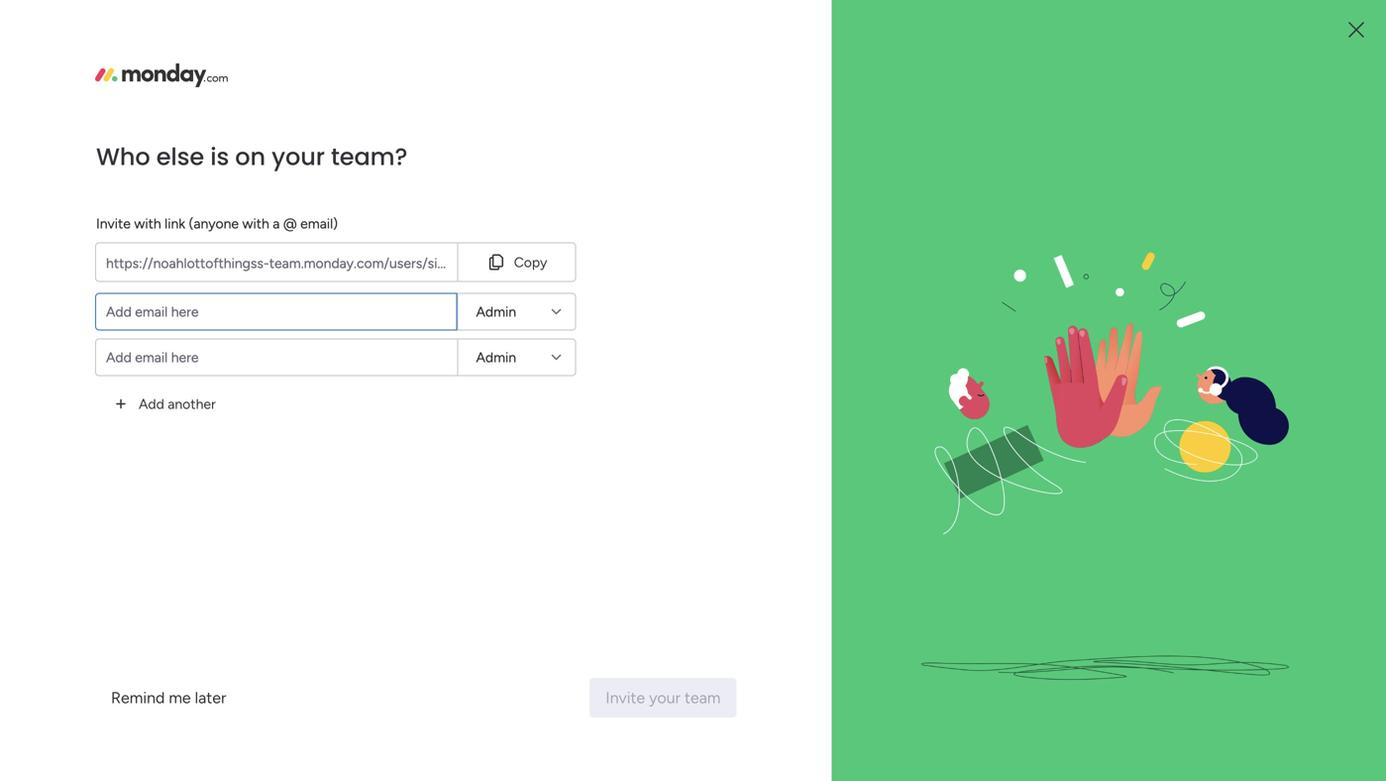 Task type: describe. For each thing, give the bounding box(es) containing it.
remind me later
[[111, 688, 226, 707]]

team
[[1150, 260, 1186, 278]]

explore templates button
[[1071, 640, 1345, 680]]

desktop
[[1158, 235, 1213, 253]]

team?
[[331, 140, 408, 173]]

noah lott image
[[1331, 8, 1363, 40]]

on
[[235, 140, 266, 173]]

invite team members (0/1) link
[[1089, 258, 1357, 280]]

is
[[210, 140, 229, 173]]

1 vertical spatial project
[[360, 363, 413, 382]]

later
[[195, 688, 226, 707]]

mobile
[[1180, 311, 1225, 328]]

1 vertical spatial management
[[417, 363, 513, 382]]

logo image
[[95, 63, 228, 87]]

templates image image
[[1077, 428, 1339, 565]]

install our mobile app link
[[1089, 309, 1357, 331]]

invite for invite team members (0/1)
[[1109, 260, 1146, 278]]

link
[[165, 215, 185, 232]]

Search in workspace field
[[42, 198, 166, 221]]

app
[[1229, 311, 1256, 328]]

1 vertical spatial lottie animation element
[[0, 581, 253, 781]]

copy
[[514, 254, 548, 271]]

another
[[168, 395, 216, 412]]

recently visited
[[334, 163, 466, 184]]

remind
[[111, 688, 165, 707]]

who else is on your team? dialog
[[0, 0, 1387, 781]]

notifications
[[1217, 235, 1303, 253]]

enable
[[1109, 235, 1154, 253]]

lottie animation image
[[0, 581, 253, 781]]

our
[[1152, 311, 1177, 328]]

@
[[283, 215, 297, 232]]

circle o image for invite
[[1089, 262, 1102, 277]]

close image
[[1347, 20, 1367, 40]]

main workspace button
[[14, 150, 197, 184]]

copy button
[[457, 242, 576, 282]]

main
[[46, 158, 80, 176]]

admin for second add email here email field
[[476, 349, 517, 366]]

1 horizontal spatial project management
[[360, 363, 513, 382]]

workspace
[[84, 158, 163, 176]]

profile
[[1179, 285, 1221, 303]]

add
[[139, 395, 164, 412]]

complete profile
[[1109, 285, 1221, 303]]

complete
[[1109, 285, 1175, 303]]

invite with link (anyone with a @ email)
[[96, 215, 338, 232]]

project management link
[[322, 201, 600, 424]]

management inside list box
[[95, 246, 176, 263]]

project inside list box
[[47, 246, 91, 263]]



Task type: vqa. For each thing, say whether or not it's contained in the screenshot.
later
yes



Task type: locate. For each thing, give the bounding box(es) containing it.
admin
[[476, 303, 517, 320], [476, 349, 517, 366]]

0 horizontal spatial with
[[134, 215, 161, 232]]

0 vertical spatial management
[[95, 246, 176, 263]]

2 add email here email field from the top
[[95, 338, 457, 376]]

who
[[96, 140, 150, 173]]

(0/1)
[[1255, 260, 1287, 278]]

with
[[134, 215, 161, 232], [242, 215, 269, 232]]

1 vertical spatial project management
[[360, 363, 513, 382]]

lottie animation element
[[632, 48, 1190, 123], [0, 581, 253, 781]]

1 horizontal spatial lottie animation element
[[632, 48, 1190, 123]]

2 admin from the top
[[476, 349, 517, 366]]

0 horizontal spatial invite
[[96, 215, 131, 232]]

add to favorites image
[[561, 362, 581, 382]]

email)
[[300, 215, 338, 232]]

1 horizontal spatial invite
[[1109, 260, 1146, 278]]

1 vertical spatial admin
[[476, 349, 517, 366]]

circle o image inside invite team members (0/1) link
[[1089, 262, 1102, 277]]

2 circle o image from the top
[[1089, 313, 1102, 327]]

templates
[[1201, 651, 1272, 669]]

invite your team image
[[843, 0, 1376, 781]]

circle o image
[[1089, 262, 1102, 277], [1089, 313, 1102, 327]]

recently
[[334, 163, 407, 184]]

explore
[[1144, 651, 1197, 669]]

invite down main workspace button
[[96, 215, 131, 232]]

1 circle o image from the top
[[1089, 262, 1102, 277]]

invite inside who else is on your team? dialog
[[96, 215, 131, 232]]

1 with from the left
[[134, 215, 161, 232]]

1 admin from the top
[[476, 303, 517, 320]]

0 horizontal spatial lottie animation element
[[0, 581, 253, 781]]

invite team members (0/1)
[[1109, 260, 1287, 278]]

enable desktop notifications link
[[1109, 233, 1357, 255]]

0 vertical spatial project management
[[47, 246, 176, 263]]

management
[[95, 246, 176, 263], [417, 363, 513, 382]]

0 vertical spatial add email here email field
[[95, 293, 457, 331]]

option
[[0, 237, 253, 241]]

enable desktop notifications
[[1109, 235, 1303, 253]]

invite
[[96, 215, 131, 232], [1109, 260, 1146, 278]]

visited
[[411, 163, 466, 184]]

1 add email here email field from the top
[[95, 293, 457, 331]]

project management right 'public board' icon
[[360, 363, 513, 382]]

with left link
[[134, 215, 161, 232]]

project management inside list box
[[47, 246, 176, 263]]

admin for 2nd add email here email field from the bottom of the who else is on your team? dialog
[[476, 303, 517, 320]]

(anyone
[[189, 215, 239, 232]]

members
[[1189, 260, 1251, 278]]

Invite with link (anyone with a @ email) text field
[[95, 242, 457, 282]]

a
[[273, 215, 280, 232]]

main workspace
[[46, 158, 163, 176]]

with left a
[[242, 215, 269, 232]]

circle o image inside install our mobile app "link"
[[1089, 313, 1102, 327]]

close recently visited image
[[306, 162, 330, 185]]

who else is on your team?
[[96, 140, 408, 173]]

0 vertical spatial invite
[[96, 215, 131, 232]]

your
[[272, 140, 325, 173]]

complete profile link
[[1109, 283, 1357, 306]]

project
[[47, 246, 91, 263], [360, 363, 413, 382]]

1 horizontal spatial management
[[417, 363, 513, 382]]

0 vertical spatial admin
[[476, 303, 517, 320]]

0 horizontal spatial project
[[47, 246, 91, 263]]

admin down copy button
[[476, 303, 517, 320]]

project management list box
[[0, 234, 253, 539]]

0 horizontal spatial management
[[95, 246, 176, 263]]

admin left the add to favorites image
[[476, 349, 517, 366]]

invite for invite with link (anyone with a @ email)
[[96, 215, 131, 232]]

1 vertical spatial invite
[[1109, 260, 1146, 278]]

circle o image left team
[[1089, 262, 1102, 277]]

Add email here email field
[[95, 293, 457, 331], [95, 338, 457, 376]]

1 vertical spatial circle o image
[[1089, 313, 1102, 327]]

project right 'public board' icon
[[360, 363, 413, 382]]

2 with from the left
[[242, 215, 269, 232]]

project management
[[47, 246, 176, 263], [360, 363, 513, 382]]

circle o image left install
[[1089, 313, 1102, 327]]

0 vertical spatial project
[[47, 246, 91, 263]]

1 horizontal spatial with
[[242, 215, 269, 232]]

invite inside invite team members (0/1) link
[[1109, 260, 1146, 278]]

0 horizontal spatial project management
[[47, 246, 176, 263]]

invite down "enable"
[[1109, 260, 1146, 278]]

1 vertical spatial add email here email field
[[95, 338, 457, 376]]

circle o image for install
[[1089, 313, 1102, 327]]

me
[[169, 688, 191, 707]]

1 horizontal spatial project
[[360, 363, 413, 382]]

public board image
[[331, 362, 353, 384]]

0 vertical spatial circle o image
[[1089, 262, 1102, 277]]

explore templates
[[1144, 651, 1272, 669]]

project management down search in workspace field
[[47, 246, 176, 263]]

0 vertical spatial lottie animation element
[[632, 48, 1190, 123]]

add another
[[139, 395, 216, 412]]

remind me later button
[[95, 678, 242, 718]]

install
[[1109, 311, 1148, 328]]

install our mobile app
[[1109, 311, 1256, 328]]

add another button
[[95, 384, 232, 424]]

project down search in workspace field
[[47, 246, 91, 263]]

else
[[156, 140, 204, 173]]



